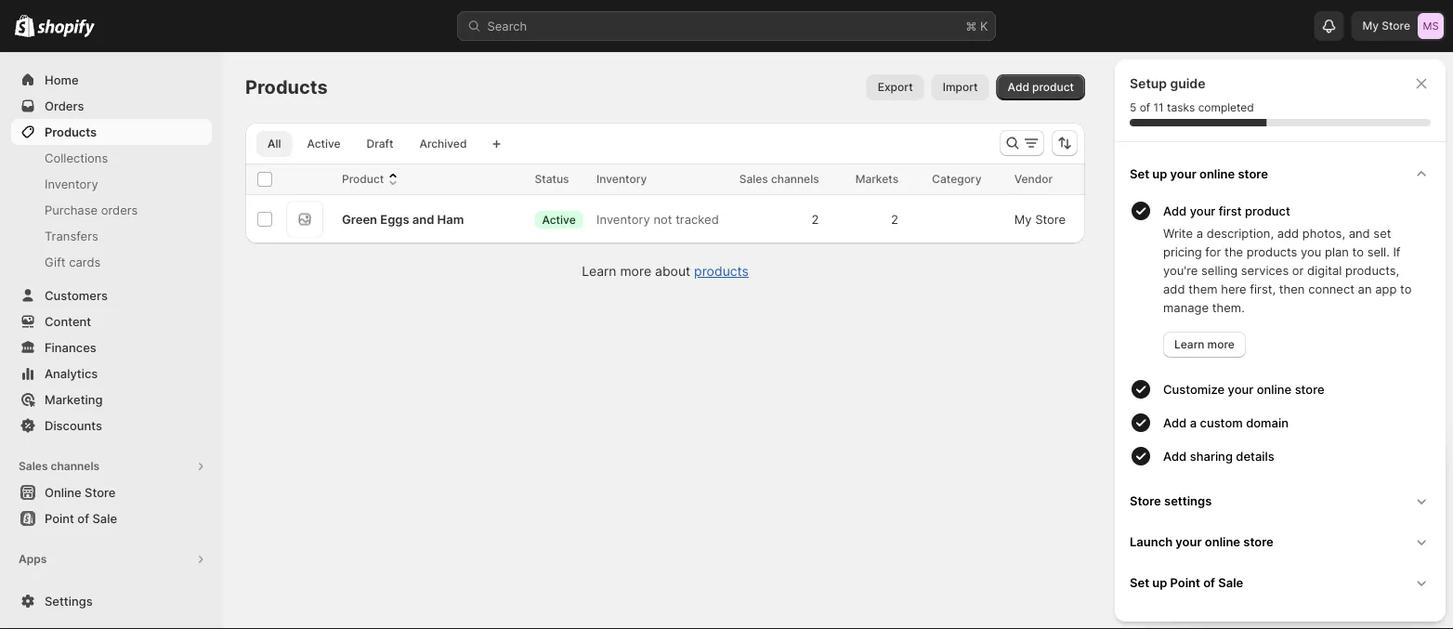 Task type: locate. For each thing, give the bounding box(es) containing it.
your inside 'button'
[[1228, 382, 1254, 396]]

purchase orders link
[[11, 197, 212, 223]]

1 vertical spatial set
[[1130, 575, 1149, 590]]

learn more
[[1174, 338, 1235, 351]]

1 vertical spatial sales
[[19, 459, 48, 473]]

content link
[[11, 308, 212, 335]]

product inside add your first product button
[[1245, 203, 1290, 218]]

0 vertical spatial sale
[[92, 511, 117, 525]]

a inside button
[[1190, 415, 1197, 430]]

sales
[[739, 172, 768, 186], [19, 459, 48, 473]]

details
[[1236, 449, 1275, 463]]

analytics
[[45, 366, 98, 381]]

launch your online store button
[[1122, 521, 1438, 562]]

vendor button
[[1014, 170, 1071, 189]]

customize
[[1163, 382, 1225, 396]]

1 horizontal spatial channels
[[771, 172, 819, 186]]

5
[[1130, 101, 1137, 114]]

transfers link
[[11, 223, 212, 249]]

sales channels button
[[11, 453, 212, 479]]

1 horizontal spatial just
[[1261, 459, 1293, 482]]

1 your from the top
[[1178, 459, 1218, 482]]

2 2 from the left
[[891, 212, 899, 226]]

and left ham
[[412, 212, 434, 226]]

export
[[878, 80, 913, 94]]

your right launch
[[1176, 534, 1202, 549]]

1 horizontal spatial of
[[1140, 101, 1150, 114]]

products up all
[[245, 76, 328, 98]]

analytics link
[[11, 361, 212, 387]]

sale down $1/month
[[1218, 575, 1243, 590]]

for for just
[[1178, 542, 1194, 556]]

2 2 button from the left
[[882, 201, 921, 238]]

plan inside select a plan to extend your shopify trial for just $1/month for your first 3 months.
[[1228, 523, 1252, 538]]

store inside setup guide 'dialog'
[[1130, 493, 1161, 508]]

0 horizontal spatial sales
[[19, 459, 48, 473]]

1 horizontal spatial sale
[[1218, 575, 1243, 590]]

0 horizontal spatial product
[[1032, 80, 1074, 94]]

products
[[1247, 244, 1297, 259], [694, 263, 749, 279]]

0 vertical spatial learn
[[582, 263, 616, 279]]

online up domain at bottom
[[1257, 382, 1292, 396]]

1 vertical spatial store
[[1295, 382, 1325, 396]]

and left set
[[1349, 226, 1370, 240]]

settings link
[[11, 588, 212, 614]]

discounts
[[45, 418, 102, 433]]

1 horizontal spatial product
[[1245, 203, 1290, 218]]

0 horizontal spatial sales channels
[[19, 459, 100, 473]]

you
[[1301, 244, 1322, 259]]

0 vertical spatial point
[[45, 511, 74, 525]]

inventory not tracked
[[597, 212, 719, 226]]

discounts link
[[11, 413, 212, 439]]

for down extend
[[1279, 542, 1295, 556]]

point down "online"
[[45, 511, 74, 525]]

1 horizontal spatial plan
[[1325, 244, 1349, 259]]

1 vertical spatial online
[[1257, 382, 1292, 396]]

more inside add your first product element
[[1208, 338, 1235, 351]]

your trial just started element
[[1160, 492, 1438, 614]]

1 vertical spatial sales channels
[[19, 459, 100, 473]]

products,
[[1346, 263, 1400, 277]]

shopify image
[[15, 14, 35, 37]]

0 horizontal spatial point
[[45, 511, 74, 525]]

0 horizontal spatial first
[[1219, 203, 1242, 218]]

them
[[1189, 282, 1218, 296]]

add left sharing
[[1163, 449, 1187, 463]]

0 horizontal spatial of
[[77, 511, 89, 525]]

online for launch your online store
[[1205, 534, 1241, 549]]

1 horizontal spatial sales
[[739, 172, 768, 186]]

active right all
[[307, 137, 341, 151]]

shopify
[[1341, 523, 1385, 538]]

2 horizontal spatial to
[[1400, 282, 1412, 296]]

1 horizontal spatial 2
[[891, 212, 899, 226]]

0 vertical spatial trial
[[1223, 459, 1256, 482]]

write
[[1163, 226, 1193, 240]]

0 vertical spatial of
[[1140, 101, 1150, 114]]

1 vertical spatial first
[[1327, 542, 1349, 556]]

just inside 'your trial just started' dropdown button
[[1261, 459, 1293, 482]]

1 vertical spatial plan
[[1228, 523, 1252, 538]]

plan
[[1325, 244, 1349, 259], [1228, 523, 1252, 538]]

product up description,
[[1245, 203, 1290, 218]]

add down add your first product button
[[1277, 226, 1299, 240]]

add for add product
[[1008, 80, 1029, 94]]

set up your online store button
[[1122, 153, 1438, 194]]

online up add your first product
[[1200, 166, 1235, 181]]

sales channels inside button
[[19, 459, 100, 473]]

up for point
[[1152, 575, 1167, 590]]

1 horizontal spatial more
[[1208, 338, 1235, 351]]

⌘ k
[[966, 19, 988, 33]]

products up the collections
[[45, 125, 97, 139]]

active link
[[296, 131, 352, 157]]

up up write
[[1152, 166, 1167, 181]]

launch your online store
[[1130, 534, 1274, 549]]

launch
[[1130, 534, 1173, 549]]

your up add a custom domain
[[1228, 382, 1254, 396]]

point inside set up point of sale button
[[1170, 575, 1201, 590]]

0 horizontal spatial products
[[45, 125, 97, 139]]

add up write
[[1163, 203, 1187, 218]]

point
[[45, 511, 74, 525], [1170, 575, 1201, 590]]

0 vertical spatial sales channels
[[739, 172, 819, 186]]

for inside write a description, add photos, and set pricing for the products you plan to sell. if you're selling services or digital products, add them here first, then connect an app to manage them.
[[1205, 244, 1221, 259]]

first,
[[1250, 282, 1276, 296]]

inventory inside button
[[597, 172, 647, 186]]

your inside dropdown button
[[1178, 459, 1218, 482]]

setup guide
[[1130, 76, 1206, 92]]

1 vertical spatial product
[[1245, 203, 1290, 218]]

0 vertical spatial products
[[1247, 244, 1297, 259]]

channels left the markets
[[771, 172, 819, 186]]

your up settings
[[1178, 459, 1218, 482]]

ends
[[1232, 493, 1260, 508]]

a for add
[[1190, 415, 1197, 430]]

your up select
[[1178, 493, 1204, 508]]

0 vertical spatial just
[[1261, 459, 1293, 482]]

store down sales channels button
[[85, 485, 116, 499]]

settings
[[45, 594, 93, 608]]

trial up 'months.'
[[1388, 523, 1410, 538]]

2 set from the top
[[1130, 575, 1149, 590]]

learn for learn more about products
[[582, 263, 616, 279]]

0 horizontal spatial channels
[[51, 459, 100, 473]]

0 vertical spatial a
[[1197, 226, 1203, 240]]

markets
[[855, 172, 899, 186]]

plan up $1/month
[[1228, 523, 1252, 538]]

0 vertical spatial store
[[1238, 166, 1268, 181]]

to
[[1352, 244, 1364, 259], [1400, 282, 1412, 296], [1255, 523, 1267, 538]]

a inside write a description, add photos, and set pricing for the products you plan to sell. if you're selling services or digital products, add them here first, then connect an app to manage them.
[[1197, 226, 1203, 240]]

online down your trial ends on
[[1205, 534, 1241, 549]]

of right the 5
[[1140, 101, 1150, 114]]

store left my store icon
[[1382, 19, 1411, 33]]

a
[[1197, 226, 1203, 240], [1190, 415, 1197, 430], [1217, 523, 1224, 538]]

inventory for inventory button
[[597, 172, 647, 186]]

learn inside add your first product element
[[1174, 338, 1205, 351]]

1 vertical spatial of
[[77, 511, 89, 525]]

all
[[268, 137, 281, 151]]

content
[[45, 314, 91, 328]]

add right import
[[1008, 80, 1029, 94]]

2
[[811, 212, 819, 226], [891, 212, 899, 226]]

1 horizontal spatial first
[[1327, 542, 1349, 556]]

0 horizontal spatial products
[[694, 263, 749, 279]]

my store left my store icon
[[1363, 19, 1411, 33]]

your right extend
[[1313, 523, 1338, 538]]

online for customize your online store
[[1257, 382, 1292, 396]]

for up selling
[[1205, 244, 1221, 259]]

my left my store icon
[[1363, 19, 1379, 33]]

more left about
[[620, 263, 651, 279]]

tab list
[[253, 130, 482, 157]]

1 set from the top
[[1130, 166, 1149, 181]]

0 vertical spatial product
[[1032, 80, 1074, 94]]

set
[[1130, 166, 1149, 181], [1130, 575, 1149, 590]]

for down select
[[1178, 542, 1194, 556]]

0 horizontal spatial 2
[[811, 212, 819, 226]]

tracked
[[676, 212, 719, 226]]

2 up from the top
[[1152, 575, 1167, 590]]

my down vendor in the right top of the page
[[1014, 212, 1032, 226]]

my store
[[1363, 19, 1411, 33], [1014, 212, 1066, 226]]

plan up digital
[[1325, 244, 1349, 259]]

of down launch your online store
[[1203, 575, 1215, 590]]

category
[[932, 172, 982, 186]]

products
[[245, 76, 328, 98], [45, 125, 97, 139]]

up down launch
[[1152, 575, 1167, 590]]

add for add your first product
[[1163, 203, 1187, 218]]

1 horizontal spatial and
[[1349, 226, 1370, 240]]

product up vendor button
[[1032, 80, 1074, 94]]

plan inside write a description, add photos, and set pricing for the products you plan to sell. if you're selling services or digital products, add them here first, then connect an app to manage them.
[[1325, 244, 1349, 259]]

0 horizontal spatial for
[[1178, 542, 1194, 556]]

1 vertical spatial trial
[[1207, 493, 1229, 508]]

a inside select a plan to extend your shopify trial for just $1/month for your first 3 months.
[[1217, 523, 1224, 538]]

just
[[1261, 459, 1293, 482], [1197, 542, 1218, 556]]

store for customize your online store
[[1295, 382, 1325, 396]]

1 horizontal spatial to
[[1352, 244, 1364, 259]]

to right app
[[1400, 282, 1412, 296]]

2 horizontal spatial of
[[1203, 575, 1215, 590]]

0 horizontal spatial my
[[1014, 212, 1032, 226]]

1 vertical spatial to
[[1400, 282, 1412, 296]]

store settings
[[1130, 493, 1212, 508]]

5 of 11 tasks completed
[[1130, 101, 1254, 114]]

0 vertical spatial your
[[1178, 459, 1218, 482]]

learn down manage
[[1174, 338, 1205, 351]]

of for 11
[[1140, 101, 1150, 114]]

store up launch
[[1130, 493, 1161, 508]]

your up write
[[1190, 203, 1216, 218]]

trial up the ends
[[1223, 459, 1256, 482]]

a right write
[[1197, 226, 1203, 240]]

trial inside dropdown button
[[1223, 459, 1256, 482]]

2 vertical spatial trial
[[1388, 523, 1410, 538]]

1 up from the top
[[1152, 166, 1167, 181]]

for for the
[[1205, 244, 1221, 259]]

2 vertical spatial online
[[1205, 534, 1241, 549]]

0 vertical spatial plan
[[1325, 244, 1349, 259]]

0 vertical spatial to
[[1352, 244, 1364, 259]]

products right about
[[694, 263, 749, 279]]

0 vertical spatial my
[[1363, 19, 1379, 33]]

channels up the online store
[[51, 459, 100, 473]]

online inside 'button'
[[1257, 382, 1292, 396]]

1 vertical spatial just
[[1197, 542, 1218, 556]]

trial left the ends
[[1207, 493, 1229, 508]]

0 horizontal spatial plan
[[1228, 523, 1252, 538]]

add for add sharing details
[[1163, 449, 1187, 463]]

learn for learn more
[[1174, 338, 1205, 351]]

more down them.
[[1208, 338, 1235, 351]]

add your first product
[[1163, 203, 1290, 218]]

active
[[307, 137, 341, 151], [542, 213, 576, 226]]

0 horizontal spatial and
[[412, 212, 434, 226]]

1 horizontal spatial products
[[245, 76, 328, 98]]

your for your trial ends on
[[1178, 493, 1204, 508]]

1 horizontal spatial 2 button
[[882, 201, 921, 238]]

0 horizontal spatial just
[[1197, 542, 1218, 556]]

of down the online store
[[77, 511, 89, 525]]

k
[[980, 19, 988, 33]]

services
[[1241, 263, 1289, 277]]

1 vertical spatial up
[[1152, 575, 1167, 590]]

description,
[[1207, 226, 1274, 240]]

0 vertical spatial more
[[620, 263, 651, 279]]

ham
[[437, 212, 464, 226]]

sales channels
[[739, 172, 819, 186], [19, 459, 100, 473]]

2 vertical spatial to
[[1255, 523, 1267, 538]]

1 vertical spatial active
[[542, 213, 576, 226]]

1 horizontal spatial add
[[1277, 226, 1299, 240]]

customize your online store button
[[1163, 373, 1438, 406]]

active down status
[[542, 213, 576, 226]]

first inside select a plan to extend your shopify trial for just $1/month for your first 3 months.
[[1327, 542, 1349, 556]]

to up $1/month
[[1255, 523, 1267, 538]]

add your first product button
[[1163, 194, 1438, 224]]

shopify image
[[37, 19, 95, 38]]

and inside write a description, add photos, and set pricing for the products you plan to sell. if you're selling services or digital products, add them here first, then connect an app to manage them.
[[1349, 226, 1370, 240]]

0 horizontal spatial 2 button
[[802, 201, 841, 238]]

0 vertical spatial add
[[1277, 226, 1299, 240]]

more
[[620, 263, 651, 279], [1208, 338, 1235, 351]]

learn more link
[[1163, 332, 1246, 358]]

1 vertical spatial add
[[1163, 282, 1185, 296]]

0 horizontal spatial active
[[307, 137, 341, 151]]

your for your trial just started
[[1178, 459, 1218, 482]]

channels
[[771, 172, 819, 186], [51, 459, 100, 473]]

1 vertical spatial learn
[[1174, 338, 1205, 351]]

store inside 'button'
[[1295, 382, 1325, 396]]

a for select
[[1217, 523, 1224, 538]]

0 horizontal spatial sale
[[92, 511, 117, 525]]

1 vertical spatial your
[[1178, 493, 1204, 508]]

inventory up purchase
[[45, 177, 98, 191]]

a left custom
[[1190, 415, 1197, 430]]

sale down online store link
[[92, 511, 117, 525]]

purchase orders
[[45, 203, 138, 217]]

2 your from the top
[[1178, 493, 1204, 508]]

learn left about
[[582, 263, 616, 279]]

set down the 5
[[1130, 166, 1149, 181]]

add for add a custom domain
[[1163, 415, 1187, 430]]

archived
[[420, 137, 467, 151]]

1 horizontal spatial for
[[1205, 244, 1221, 259]]

1 vertical spatial sale
[[1218, 575, 1243, 590]]

or
[[1292, 263, 1304, 277]]

0 horizontal spatial my store
[[1014, 212, 1066, 226]]

my store down vendor button
[[1014, 212, 1066, 226]]

point of sale
[[45, 511, 117, 525]]

set down launch
[[1130, 575, 1149, 590]]

1 vertical spatial products
[[694, 263, 749, 279]]

and inside 'green eggs and ham' link
[[412, 212, 434, 226]]

online store link
[[11, 479, 212, 505]]

0 horizontal spatial more
[[620, 263, 651, 279]]

for
[[1205, 244, 1221, 259], [1178, 542, 1194, 556], [1279, 542, 1295, 556]]

inventory
[[597, 172, 647, 186], [45, 177, 98, 191], [597, 212, 650, 226]]

2 vertical spatial a
[[1217, 523, 1224, 538]]

point down launch your online store
[[1170, 575, 1201, 590]]

first inside add your first product button
[[1219, 203, 1242, 218]]

first left 3
[[1327, 542, 1349, 556]]

a right select
[[1217, 523, 1224, 538]]

products inside write a description, add photos, and set pricing for the products you plan to sell. if you're selling services or digital products, add them here first, then connect an app to manage them.
[[1247, 244, 1297, 259]]

more for learn more
[[1208, 338, 1235, 351]]

an
[[1358, 282, 1372, 296]]

store for launch your online store
[[1243, 534, 1274, 549]]

products up services
[[1247, 244, 1297, 259]]

1 vertical spatial point
[[1170, 575, 1201, 590]]

0 vertical spatial set
[[1130, 166, 1149, 181]]

set up point of sale button
[[1122, 562, 1438, 603]]

add down you're
[[1163, 282, 1185, 296]]

0 horizontal spatial learn
[[582, 263, 616, 279]]

inventory up inventory not tracked
[[597, 172, 647, 186]]

first up description,
[[1219, 203, 1242, 218]]

0 vertical spatial channels
[[771, 172, 819, 186]]

sale inside setup guide 'dialog'
[[1218, 575, 1243, 590]]

0 horizontal spatial to
[[1255, 523, 1267, 538]]

1 vertical spatial a
[[1190, 415, 1197, 430]]

0 vertical spatial up
[[1152, 166, 1167, 181]]

0 vertical spatial first
[[1219, 203, 1242, 218]]

inventory button
[[597, 170, 666, 189]]

add down customize
[[1163, 415, 1187, 430]]

and
[[412, 212, 434, 226], [1349, 226, 1370, 240]]

to left sell.
[[1352, 244, 1364, 259]]

1 horizontal spatial products
[[1247, 244, 1297, 259]]

your up add your first product
[[1170, 166, 1197, 181]]

store
[[1238, 166, 1268, 181], [1295, 382, 1325, 396], [1243, 534, 1274, 549]]

1 horizontal spatial point
[[1170, 575, 1201, 590]]



Task type: describe. For each thing, give the bounding box(es) containing it.
vendor
[[1014, 172, 1053, 186]]

product button
[[342, 170, 403, 189]]

trial inside select a plan to extend your shopify trial for just $1/month for your first 3 months.
[[1388, 523, 1410, 538]]

orders
[[101, 203, 138, 217]]

purchase
[[45, 203, 98, 217]]

my store image
[[1418, 13, 1444, 39]]

import button
[[932, 74, 989, 100]]

customers
[[45, 288, 108, 302]]

1 horizontal spatial active
[[542, 213, 576, 226]]

inventory link
[[11, 171, 212, 197]]

finances link
[[11, 335, 212, 361]]

gift cards link
[[11, 249, 212, 275]]

setup guide dialog
[[1115, 59, 1446, 622]]

digital
[[1307, 263, 1342, 277]]

about
[[655, 263, 691, 279]]

online store button
[[0, 479, 223, 505]]

draft link
[[355, 131, 405, 157]]

domain
[[1246, 415, 1289, 430]]

store down vendor button
[[1035, 212, 1066, 226]]

sharing
[[1190, 449, 1233, 463]]

1 vertical spatial my store
[[1014, 212, 1066, 226]]

0 vertical spatial products
[[245, 76, 328, 98]]

collections link
[[11, 145, 212, 171]]

export button
[[867, 74, 924, 100]]

set
[[1374, 226, 1391, 240]]

import
[[943, 80, 978, 94]]

gift
[[45, 255, 66, 269]]

set up your online store
[[1130, 166, 1268, 181]]

orders link
[[11, 93, 212, 119]]

apps
[[19, 552, 47, 566]]

green eggs and ham link
[[342, 210, 464, 229]]

write a description, add photos, and set pricing for the products you plan to sell. if you're selling services or digital products, add them here first, then connect an app to manage them.
[[1163, 226, 1412, 315]]

0 vertical spatial online
[[1200, 166, 1235, 181]]

2 vertical spatial of
[[1203, 575, 1215, 590]]

of for sale
[[77, 511, 89, 525]]

connect
[[1308, 282, 1355, 296]]

0 horizontal spatial add
[[1163, 282, 1185, 296]]

channels inside button
[[51, 459, 100, 473]]

search
[[487, 19, 527, 33]]

status
[[535, 172, 569, 186]]

add a custom domain button
[[1163, 406, 1438, 440]]

manage
[[1163, 300, 1209, 315]]

1 vertical spatial my
[[1014, 212, 1032, 226]]

1 horizontal spatial my
[[1363, 19, 1379, 33]]

products link
[[694, 263, 749, 279]]

cards
[[69, 255, 101, 269]]

1 2 from the left
[[811, 212, 819, 226]]

green
[[342, 212, 377, 226]]

orders
[[45, 98, 84, 113]]

a for write
[[1197, 226, 1203, 240]]

2 horizontal spatial for
[[1279, 542, 1295, 556]]

trial for ends
[[1207, 493, 1229, 508]]

product
[[342, 172, 384, 186]]

the
[[1225, 244, 1243, 259]]

home
[[45, 72, 79, 87]]

all button
[[256, 131, 292, 157]]

sales inside button
[[19, 459, 48, 473]]

your down extend
[[1298, 542, 1323, 556]]

0 vertical spatial active
[[307, 137, 341, 151]]

store settings button
[[1122, 480, 1438, 521]]

more for learn more about products
[[620, 263, 651, 279]]

on
[[1264, 493, 1278, 508]]

set for set up point of sale
[[1130, 575, 1149, 590]]

extend
[[1270, 523, 1309, 538]]

tab list containing all
[[253, 130, 482, 157]]

your trial ends on
[[1178, 493, 1281, 508]]

0 vertical spatial sales
[[739, 172, 768, 186]]

settings
[[1164, 493, 1212, 508]]

collections
[[45, 151, 108, 165]]

1 horizontal spatial sales channels
[[739, 172, 819, 186]]

1 2 button from the left
[[802, 201, 841, 238]]

add sharing details
[[1163, 449, 1275, 463]]

draft
[[367, 137, 394, 151]]

tasks
[[1167, 101, 1195, 114]]

marketing
[[45, 392, 103, 407]]

add your first product element
[[1126, 224, 1438, 358]]

apps button
[[11, 546, 212, 572]]

trial for just
[[1223, 459, 1256, 482]]

selling
[[1201, 263, 1238, 277]]

to inside select a plan to extend your shopify trial for just $1/month for your first 3 months.
[[1255, 523, 1267, 538]]

photos,
[[1303, 226, 1345, 240]]

just inside select a plan to extend your shopify trial for just $1/month for your first 3 months.
[[1197, 542, 1218, 556]]

inventory left "not" in the top of the page
[[597, 212, 650, 226]]

customers link
[[11, 282, 212, 308]]

products link
[[11, 119, 212, 145]]

completed
[[1198, 101, 1254, 114]]

inventory for inventory link
[[45, 177, 98, 191]]

marketing link
[[11, 387, 212, 413]]

started
[[1298, 459, 1362, 482]]

point inside point of sale link
[[45, 511, 74, 525]]

add product link
[[997, 74, 1085, 100]]

app
[[1375, 282, 1397, 296]]

set for set up your online store
[[1130, 166, 1149, 181]]

up for your
[[1152, 166, 1167, 181]]

set up point of sale
[[1130, 575, 1243, 590]]

archived link
[[408, 131, 478, 157]]

them.
[[1212, 300, 1245, 315]]

11
[[1154, 101, 1164, 114]]

if
[[1393, 244, 1401, 259]]

3
[[1352, 542, 1360, 556]]

product inside add product link
[[1032, 80, 1074, 94]]

learn more about products
[[582, 263, 749, 279]]

transfers
[[45, 229, 98, 243]]

0 vertical spatial my store
[[1363, 19, 1411, 33]]

online
[[45, 485, 81, 499]]

online store
[[45, 485, 116, 499]]

finances
[[45, 340, 96, 354]]

1 vertical spatial products
[[45, 125, 97, 139]]



Task type: vqa. For each thing, say whether or not it's contained in the screenshot.
'setup'
yes



